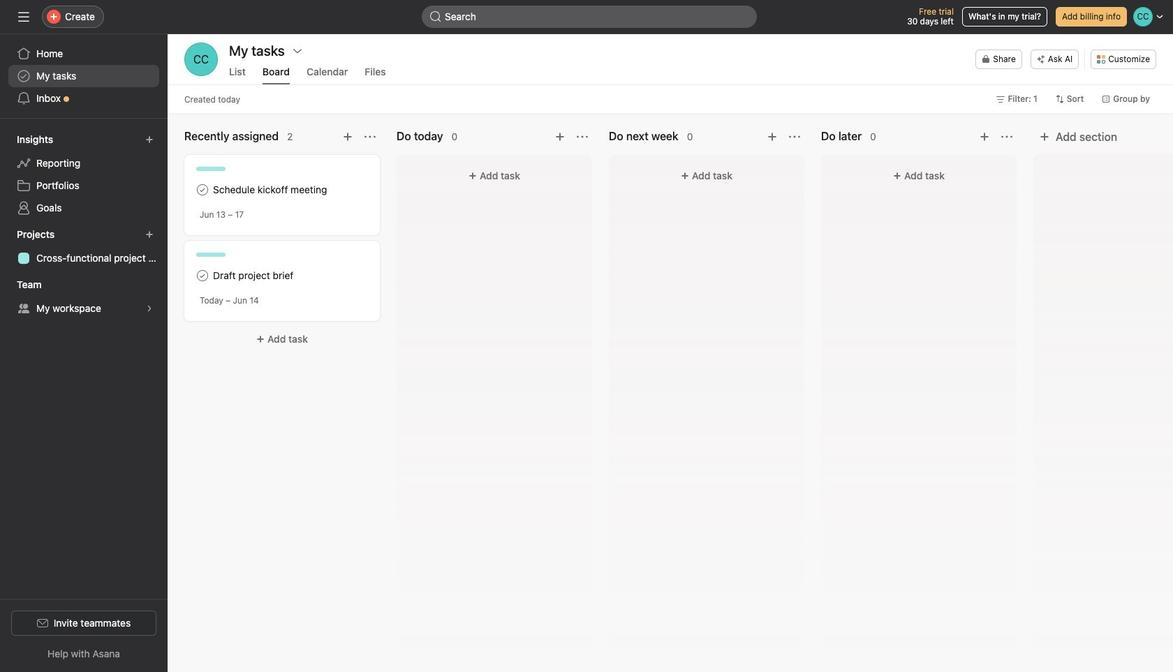 Task type: locate. For each thing, give the bounding box(es) containing it.
add task image for third more section actions icon from right
[[342, 131, 353, 142]]

1 more section actions image from the left
[[365, 131, 376, 142]]

add task image for more section actions image
[[555, 131, 566, 142]]

more section actions image
[[365, 131, 376, 142], [789, 131, 800, 142], [1002, 131, 1013, 142]]

2 horizontal spatial more section actions image
[[1002, 131, 1013, 142]]

add task image
[[342, 131, 353, 142], [555, 131, 566, 142], [767, 131, 778, 142], [979, 131, 990, 142]]

0 horizontal spatial more section actions image
[[365, 131, 376, 142]]

see details, my workspace image
[[145, 305, 154, 313]]

global element
[[0, 34, 168, 118]]

cc image
[[193, 43, 209, 76]]

1 horizontal spatial more section actions image
[[789, 131, 800, 142]]

3 add task image from the left
[[767, 131, 778, 142]]

new insights image
[[145, 136, 154, 144]]

4 add task image from the left
[[979, 131, 990, 142]]

mark complete image
[[194, 268, 211, 284]]

2 more section actions image from the left
[[789, 131, 800, 142]]

list box
[[422, 6, 757, 28]]

Mark complete checkbox
[[194, 182, 211, 198]]

teams element
[[0, 272, 168, 323]]

add task image for 1st more section actions icon from the right
[[979, 131, 990, 142]]

1 add task image from the left
[[342, 131, 353, 142]]

2 add task image from the left
[[555, 131, 566, 142]]

3 more section actions image from the left
[[1002, 131, 1013, 142]]



Task type: describe. For each thing, give the bounding box(es) containing it.
hide sidebar image
[[18, 11, 29, 22]]

isinverse image
[[430, 11, 441, 22]]

mark complete image
[[194, 182, 211, 198]]

Mark complete checkbox
[[194, 268, 211, 284]]

show options image
[[292, 45, 303, 57]]

more section actions image
[[577, 131, 588, 142]]

add task image for second more section actions icon from right
[[767, 131, 778, 142]]

insights element
[[0, 127, 168, 222]]

projects element
[[0, 222, 168, 272]]

new project or portfolio image
[[145, 230, 154, 239]]



Task type: vqa. For each thing, say whether or not it's contained in the screenshot.
"Completion Status" DROPDOWN BUTTON
no



